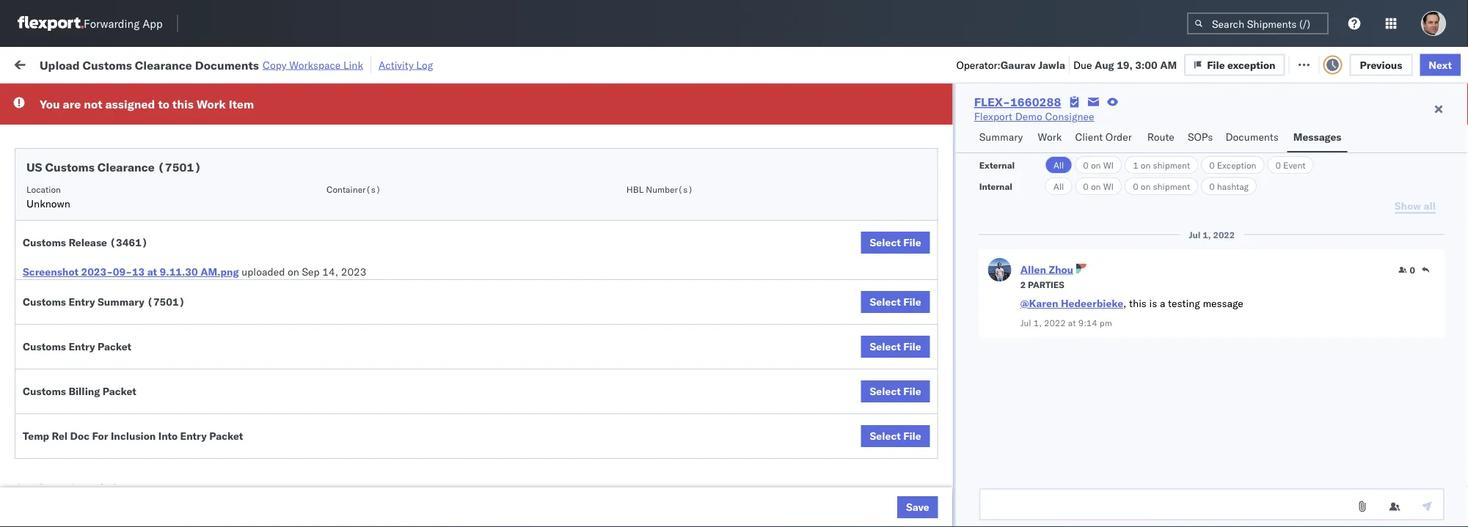 Task type: locate. For each thing, give the bounding box(es) containing it.
app
[[142, 17, 163, 30]]

confirm pickup from los angeles, ca down 09-
[[34, 307, 208, 320]]

air
[[497, 146, 510, 159], [497, 211, 510, 224], [497, 405, 510, 418]]

0 vertical spatial maeu1234567
[[1002, 243, 1077, 256]]

3 schedule pickup from los angeles, ca from the top
[[34, 469, 214, 481]]

los down customs entry summary (7501) at the bottom of the page
[[132, 339, 149, 352]]

3 select file from the top
[[870, 341, 922, 353]]

appointment down (3461)
[[120, 275, 180, 288]]

: for status
[[105, 91, 108, 102]]

forwarding app link
[[18, 16, 163, 31]]

1 schedule delivery appointment link from the top
[[34, 113, 180, 127]]

numbers
[[1162, 120, 1198, 131], [1002, 126, 1039, 137]]

1 vertical spatial demu1232567
[[1077, 501, 1152, 514]]

1 schedule delivery appointment button from the top
[[34, 113, 180, 129]]

you are not assigned to this work item
[[40, 97, 254, 112]]

25, for 3:00 am est, feb 25, 2023
[[350, 372, 366, 385]]

ca for second schedule pickup from los angeles, ca link from the top of the page
[[200, 436, 214, 449]]

pickup for 3rd schedule pickup from los angeles, ca link from the bottom
[[80, 243, 112, 255]]

2 select file from the top
[[870, 296, 922, 309]]

1 vertical spatial appointment
[[120, 178, 180, 191]]

3 1977428 from the top
[[927, 340, 972, 353]]

summary down 09-
[[98, 296, 144, 309]]

name
[[629, 120, 652, 131]]

1 vertical spatial flex-1911408
[[895, 372, 972, 385]]

hashtag
[[1217, 181, 1249, 192]]

all for external
[[1054, 160, 1064, 171]]

forwarding app
[[84, 17, 163, 30]]

all
[[1054, 160, 1064, 171], [1054, 181, 1064, 192]]

delivery down not
[[80, 113, 118, 126]]

1 vertical spatial 0 on wi
[[1083, 181, 1114, 192]]

2 vertical spatial clearance
[[114, 210, 161, 223]]

9:14
[[1079, 317, 1098, 328]]

angeles, for 3rd schedule pickup from los angeles, ca link from the bottom
[[157, 243, 198, 255]]

bookings
[[603, 372, 646, 385], [709, 372, 752, 385], [709, 469, 752, 482]]

for
[[140, 91, 152, 102]]

-
[[674, 114, 681, 127], [826, 146, 832, 159], [720, 211, 726, 224], [826, 211, 832, 224], [654, 276, 660, 288], [760, 276, 766, 288], [720, 405, 726, 418], [826, 405, 832, 418], [1108, 502, 1115, 514], [1115, 502, 1121, 514]]

7 resize handle column header from the left
[[977, 114, 995, 528]]

1 0 on wi from the top
[[1083, 160, 1114, 171]]

1 horizontal spatial at
[[298, 57, 307, 70]]

select for customs release (3461)
[[870, 236, 901, 249]]

feb left 21,
[[335, 276, 353, 288]]

pickup up 2023-
[[80, 243, 112, 255]]

7 schedule from the top
[[34, 469, 77, 481]]

2 horizontal spatial at
[[1068, 317, 1076, 328]]

appointment for 2:59 am est, feb 17, 2023
[[120, 113, 180, 126]]

0 vertical spatial mawb1234
[[1108, 146, 1166, 159]]

: left no
[[338, 91, 340, 102]]

flex-2150210 for 12:00 pm est, feb 25, 2023
[[895, 405, 972, 418]]

confirm delivery button
[[34, 371, 112, 387]]

otter
[[603, 114, 627, 127], [709, 114, 733, 127]]

0 horizontal spatial work
[[159, 57, 185, 70]]

1 vertical spatial 1977428
[[927, 276, 972, 288]]

hbl number(s)
[[627, 184, 693, 195]]

0 vertical spatial flexport
[[974, 110, 1013, 123]]

0 vertical spatial shipment
[[1153, 160, 1190, 171]]

from inside schedule pickup from los angeles international airport
[[114, 138, 136, 151]]

2 1911408 from the top
[[927, 372, 972, 385]]

2 air from the top
[[497, 211, 510, 224]]

ca for confirm pickup from los angeles, ca link associated with 1st confirm pickup from los angeles, ca button from the bottom of the page
[[195, 339, 208, 352]]

2022 inside @karen hedeerbieke , this is a testing message jul 1, 2022 at 9:14 pm
[[1044, 317, 1066, 328]]

flex-1988285
[[895, 114, 972, 127]]

flex-2001714
[[895, 146, 972, 159], [895, 179, 972, 192]]

1 vertical spatial this
[[1129, 297, 1147, 310]]

1 vertical spatial all
[[1054, 181, 1064, 192]]

client inside button
[[603, 120, 627, 131]]

1 vertical spatial flex-1977428
[[895, 276, 972, 288]]

flxt00001977428a for schedule pickup from los angeles, ca
[[1108, 243, 1210, 256]]

products,
[[736, 114, 781, 127]]

los left into
[[138, 436, 155, 449]]

3:30 pm est, feb 17, 2023 down deadline button
[[261, 146, 393, 159]]

clearance for upload customs clearance documents copy workspace link
[[135, 57, 192, 72]]

documents
[[195, 57, 259, 72], [1226, 131, 1279, 143], [163, 210, 216, 223]]

file for customs release (3461)
[[904, 236, 922, 249]]

am.png
[[200, 266, 239, 279]]

from up airport
[[114, 138, 136, 151]]

work down nyku9743990
[[1038, 131, 1062, 143]]

1 vertical spatial 2001714
[[927, 179, 972, 192]]

pm for upload customs clearance documents
[[286, 211, 302, 224]]

schedule down proof
[[34, 436, 77, 449]]

los for schedule pickup from los angeles international airport button
[[138, 138, 155, 151]]

10 resize handle column header from the left
[[1393, 114, 1411, 528]]

2 3:30 pm est, feb 17, 2023 from the top
[[261, 179, 393, 192]]

1 vertical spatial schedule pickup from los angeles, ca button
[[34, 468, 214, 484]]

from for 1st confirm pickup from los angeles, ca button from the bottom of the page
[[108, 339, 130, 352]]

schedule down you
[[34, 113, 77, 126]]

25, up 12:00 pm est, feb 25, 2023
[[350, 372, 366, 385]]

0 vertical spatial 3:30 pm est, feb 17, 2023
[[261, 146, 393, 159]]

2 vertical spatial schedule delivery appointment
[[34, 275, 180, 288]]

3 schedule delivery appointment link from the top
[[34, 274, 180, 289]]

schedule delivery appointment down us customs clearance (7501)
[[34, 178, 180, 191]]

2 shipment from the top
[[1153, 181, 1190, 192]]

0 vertical spatial 2001714
[[927, 146, 972, 159]]

0 vertical spatial schedule pickup from los angeles, ca
[[34, 243, 214, 255]]

3 select file button from the top
[[861, 336, 930, 358]]

3:00 up uploaded
[[261, 211, 283, 224]]

flxt00001977428a up a
[[1108, 243, 1210, 256]]

client name
[[603, 120, 652, 131]]

4 select file button from the top
[[861, 381, 930, 403]]

flex-
[[974, 95, 1011, 109], [895, 114, 927, 127], [895, 146, 927, 159], [895, 179, 927, 192], [895, 211, 927, 224], [895, 243, 927, 256], [895, 276, 927, 288], [895, 308, 927, 321], [895, 340, 927, 353], [895, 372, 927, 385], [895, 405, 927, 418], [895, 437, 927, 450], [895, 469, 927, 482], [895, 502, 927, 514]]

jul inside @karen hedeerbieke , this is a testing message jul 1, 2022 at 9:14 pm
[[1021, 317, 1032, 328]]

feb down deadline button
[[329, 146, 347, 159]]

2 schedule delivery appointment link from the top
[[34, 177, 180, 192]]

upload proof of delivery button
[[34, 403, 147, 419]]

1 wi from the top
[[1104, 160, 1114, 171]]

est, down the snoozed
[[305, 114, 327, 127]]

2 vertical spatial upload
[[34, 404, 67, 417]]

bookings test consignee for bookings test consignee
[[709, 372, 826, 385]]

0 vertical spatial 2150210
[[927, 211, 972, 224]]

at right 13
[[147, 266, 157, 279]]

flxt00001977428a down 'demo123'
[[1108, 340, 1210, 353]]

8 resize handle column header from the left
[[1083, 114, 1101, 528]]

next
[[1429, 58, 1452, 71]]

1 schedule pickup from los angeles, ca from the top
[[34, 243, 214, 255]]

pm right the 10:30
[[292, 276, 308, 288]]

for
[[92, 430, 108, 443]]

from right for
[[114, 436, 136, 449]]

0 vertical spatial schedule delivery appointment link
[[34, 113, 180, 127]]

2 schedule pickup from los angeles, ca from the top
[[34, 436, 214, 449]]

schedule pickup from los angeles, ca button up 09-
[[34, 242, 214, 258]]

2 ocean from the top
[[497, 276, 527, 288]]

confirm pickup from los angeles, ca link down customs entry summary (7501) at the bottom of the page
[[34, 339, 208, 353]]

2 all from the top
[[1054, 181, 1064, 192]]

resize handle column header for workitem
[[234, 114, 252, 528]]

6 schedule from the top
[[34, 436, 77, 449]]

1 confirm pickup from los angeles, ca from the top
[[34, 307, 208, 320]]

otter left name
[[603, 114, 627, 127]]

confirm pickup from los angeles, ca link for first confirm pickup from los angeles, ca button from the top of the page
[[34, 306, 208, 321]]

on
[[365, 57, 377, 70], [1091, 160, 1101, 171], [1141, 160, 1151, 171], [1091, 181, 1101, 192], [1141, 181, 1151, 192], [288, 266, 299, 279]]

0 vertical spatial packet
[[98, 341, 131, 353]]

1 horizontal spatial summary
[[980, 131, 1023, 143]]

1 vertical spatial 3:30
[[261, 179, 283, 192]]

select
[[870, 236, 901, 249], [870, 296, 901, 309], [870, 341, 901, 353], [870, 385, 901, 398], [870, 430, 901, 443]]

0 horizontal spatial flexport demo consignee
[[603, 469, 723, 482]]

screenshot
[[23, 266, 79, 279]]

appointment for 10:30 pm est, feb 21, 2023
[[120, 275, 180, 288]]

1 vertical spatial air
[[497, 211, 510, 224]]

schedule delivery appointment button up customs entry summary (7501) at the bottom of the page
[[34, 274, 180, 290]]

batch action
[[1387, 57, 1451, 70]]

pm down deadline
[[286, 146, 302, 159]]

delivery for 2:59
[[80, 113, 118, 126]]

2001714 left internal
[[927, 179, 972, 192]]

1 : from the left
[[105, 91, 108, 102]]

2 select from the top
[[870, 296, 901, 309]]

0 vertical spatial this
[[172, 97, 194, 112]]

2 vertical spatial maeu1234567
[[1002, 340, 1077, 353]]

doc
[[70, 430, 90, 443]]

schedule delivery appointment link for 2:59 am est, feb 17, 2023
[[34, 113, 180, 127]]

shipment down 1 on shipment
[[1153, 181, 1190, 192]]

integration
[[709, 146, 760, 159], [603, 211, 654, 224], [709, 211, 760, 224], [603, 405, 654, 418], [709, 405, 760, 418]]

ocean fcl
[[497, 372, 548, 385], [497, 469, 548, 482]]

1 horizontal spatial honeywell
[[709, 276, 757, 288]]

17, down deadline button
[[349, 146, 365, 159]]

upload for proof
[[34, 404, 67, 417]]

confirm pickup from los angeles, ca link
[[34, 306, 208, 321], [34, 339, 208, 353]]

0 vertical spatial 3:30
[[261, 146, 283, 159]]

flex-2001714 down digital
[[895, 179, 972, 192]]

packet down customs entry summary (7501) at the bottom of the page
[[98, 341, 131, 353]]

of right proof
[[97, 404, 107, 417]]

pm right 12:00
[[292, 405, 308, 418]]

1 ocean lcl from the top
[[497, 114, 548, 127]]

1 vertical spatial flexport
[[603, 469, 641, 482]]

select file for customs entry packet
[[870, 341, 922, 353]]

customs up "release"
[[70, 210, 111, 223]]

file for customs billing packet
[[904, 385, 922, 398]]

us
[[26, 160, 42, 175]]

3:00 right 19,
[[1136, 58, 1158, 71]]

2150210 for 12:00 pm est, feb 25, 2023
[[927, 405, 972, 418]]

shipment for 0 on shipment
[[1153, 181, 1190, 192]]

los down inclusion
[[138, 469, 155, 481]]

5 schedule from the top
[[34, 275, 77, 288]]

mar
[[329, 469, 349, 482]]

3 confirm from the top
[[34, 372, 71, 385]]

client left name
[[603, 120, 627, 131]]

2 ocean lcl from the top
[[497, 276, 548, 288]]

2 flex-2001714 from the top
[[895, 179, 972, 192]]

1 flex-1911408 from the top
[[895, 308, 972, 321]]

2001714 down 1988285
[[927, 146, 972, 159]]

ca for first confirm pickup from los angeles, ca button from the top of the page's confirm pickup from los angeles, ca link
[[195, 307, 208, 320]]

(10)
[[238, 57, 263, 70]]

2 vertical spatial appointment
[[120, 275, 180, 288]]

appointment down you are not assigned to this work item
[[120, 113, 180, 126]]

upload customs clearance documents
[[34, 210, 216, 223]]

pickup up confirm delivery
[[74, 339, 106, 352]]

temp rel doc for inclusion into entry packet
[[23, 430, 243, 443]]

schedule delivery appointment down not
[[34, 113, 180, 126]]

operator:
[[957, 58, 1001, 71]]

12:00 pm est, feb 25, 2023
[[261, 405, 400, 418]]

1 1911466 from the top
[[927, 469, 972, 482]]

client inside button
[[1075, 131, 1103, 143]]

3 schedule delivery appointment from the top
[[34, 275, 180, 288]]

select for temp rel doc for inclusion into entry packet
[[870, 430, 901, 443]]

los
[[138, 138, 155, 151], [138, 243, 155, 255], [132, 307, 149, 320], [132, 339, 149, 352], [138, 436, 155, 449], [138, 469, 155, 481]]

1 vertical spatial flexport demo consignee
[[603, 469, 723, 482]]

appointment down schedule pickup from los angeles international airport button
[[120, 178, 180, 191]]

container
[[1002, 114, 1042, 125]]

1 lcl from the top
[[530, 114, 548, 127]]

0 vertical spatial documents
[[195, 57, 259, 72]]

1 vertical spatial at
[[147, 266, 157, 279]]

jul
[[1189, 229, 1201, 240], [1021, 317, 1032, 328]]

flex-1977428
[[895, 243, 972, 256], [895, 276, 972, 288], [895, 340, 972, 353]]

my
[[15, 53, 38, 73]]

1 all button from the top
[[1046, 156, 1072, 174]]

this
[[172, 97, 194, 112], [1129, 297, 1147, 310]]

2:59
[[261, 114, 283, 127], [261, 469, 283, 482]]

schedule delivery appointment link for 10:30 pm est, feb 21, 2023
[[34, 274, 180, 289]]

flxt00001977428a
[[1108, 243, 1210, 256], [1108, 340, 1210, 353]]

2 wi from the top
[[1104, 181, 1114, 192]]

consignee inside button
[[709, 120, 751, 131]]

3 air from the top
[[497, 405, 510, 418]]

0 horizontal spatial otter
[[603, 114, 627, 127]]

1 vertical spatial 3:30 pm est, feb 17, 2023
[[261, 179, 393, 192]]

2 2:59 from the top
[[261, 469, 283, 482]]

upload up rel
[[34, 404, 67, 417]]

0 vertical spatial 1911466
[[927, 469, 972, 482]]

schedule inside schedule pickup from los angeles international airport
[[34, 138, 77, 151]]

entry down 2023-
[[69, 296, 95, 309]]

flex-1919147 button
[[872, 433, 975, 454], [872, 433, 975, 454]]

6 resize handle column header from the left
[[847, 114, 865, 528]]

2023 right 14,
[[341, 266, 367, 279]]

1 vertical spatial packet
[[103, 385, 136, 398]]

2022 down 0 hashtag at the right top
[[1213, 229, 1235, 240]]

0 vertical spatial upload
[[40, 57, 80, 72]]

2 schedule pickup from los angeles, ca link from the top
[[34, 436, 214, 450]]

all for internal
[[1054, 181, 1064, 192]]

1 schedule from the top
[[34, 113, 77, 126]]

2 confirm pickup from los angeles, ca button from the top
[[34, 339, 208, 355]]

air for 3:30 pm est, feb 17, 2023
[[497, 146, 510, 159]]

2023 up 12:00 pm est, feb 25, 2023
[[369, 372, 394, 385]]

inclusion
[[111, 430, 156, 443]]

1 vertical spatial 1911466
[[927, 502, 972, 514]]

delivery up customs entry summary (7501) at the bottom of the page
[[80, 275, 118, 288]]

exception
[[1217, 160, 1257, 171]]

work right the import
[[159, 57, 185, 70]]

1 flxt00001977428a from the top
[[1108, 243, 1210, 256]]

packet for customs entry packet
[[98, 341, 131, 353]]

0 vertical spatial air
[[497, 146, 510, 159]]

customs entry packet
[[23, 341, 131, 353]]

1 vertical spatial flxt00001977428a
[[1108, 340, 1210, 353]]

from down customs entry summary (7501) at the bottom of the page
[[108, 339, 130, 352]]

from down 09-
[[108, 307, 130, 320]]

schedule pickup from los angeles, ca button
[[34, 242, 214, 258], [34, 468, 214, 484]]

select file button for customs entry summary (7501)
[[861, 291, 930, 313]]

feb up 3:00 pm est, feb 20, 2023
[[329, 179, 347, 192]]

0 vertical spatial clearance
[[135, 57, 192, 72]]

0 vertical spatial ocean lcl
[[497, 114, 548, 127]]

0 vertical spatial confirm pickup from los angeles, ca link
[[34, 306, 208, 321]]

bicu1234565,
[[1002, 501, 1075, 514]]

2 schedule delivery appointment from the top
[[34, 178, 180, 191]]

1 shipment from the top
[[1153, 160, 1190, 171]]

customs entry summary (7501)
[[23, 296, 185, 309]]

2 2150210 from the top
[[927, 405, 972, 418]]

pickup up customs entry packet
[[74, 307, 106, 320]]

3:30 pm est, feb 17, 2023 up 3:00 pm est, feb 20, 2023
[[261, 179, 393, 192]]

container numbers button
[[995, 111, 1086, 137]]

file exception
[[1218, 57, 1287, 70], [1207, 58, 1276, 71]]

2 vertical spatial confirm
[[34, 372, 71, 385]]

from for schedule pickup from los angeles international airport button
[[114, 138, 136, 151]]

1 vertical spatial schedule delivery appointment
[[34, 178, 180, 191]]

: right not
[[105, 91, 108, 102]]

2 otter from the left
[[709, 114, 733, 127]]

unknown
[[26, 197, 70, 210]]

pickup
[[80, 138, 112, 151], [80, 243, 112, 255], [74, 307, 106, 320], [74, 339, 106, 352], [80, 436, 112, 449], [80, 469, 112, 481]]

1 ocean from the top
[[497, 114, 527, 127]]

pickup for 'schedule pickup from los angeles international airport' link
[[80, 138, 112, 151]]

resize handle column header
[[234, 114, 252, 528], [415, 114, 433, 528], [472, 114, 490, 528], [578, 114, 596, 528], [684, 114, 702, 528], [847, 114, 865, 528], [977, 114, 995, 528], [1083, 114, 1101, 528], [1287, 114, 1305, 528], [1393, 114, 1411, 528], [1442, 114, 1460, 528]]

1, down @karen
[[1034, 317, 1042, 328]]

Search Shipments (/) text field
[[1187, 12, 1329, 34]]

maeu1234567 for confirm pickup from los angeles, ca
[[1002, 340, 1077, 353]]

0 vertical spatial 25,
[[350, 372, 366, 385]]

1 maeu1234567 from the top
[[1002, 243, 1077, 256]]

2 vertical spatial 1977428
[[927, 340, 972, 353]]

2 : from the left
[[338, 91, 340, 102]]

work
[[42, 53, 80, 73]]

--
[[1108, 502, 1121, 514]]

schedule up screenshot
[[34, 243, 77, 255]]

1 vertical spatial shipment
[[1153, 181, 1190, 192]]

1 vertical spatial 2:59
[[261, 469, 283, 482]]

los inside schedule pickup from los angeles international airport
[[138, 138, 155, 151]]

0 horizontal spatial jul
[[1021, 317, 1032, 328]]

0 vertical spatial flex-2001714
[[895, 146, 972, 159]]

los for first schedule pickup from los angeles, ca button from the top of the page
[[138, 243, 155, 255]]

17, down no
[[350, 114, 366, 127]]

0 vertical spatial lcl
[[530, 114, 548, 127]]

1 horizontal spatial otter
[[709, 114, 733, 127]]

0 horizontal spatial honeywell
[[603, 276, 651, 288]]

5 select from the top
[[870, 430, 901, 443]]

5 resize handle column header from the left
[[684, 114, 702, 528]]

air for 3:00 pm est, feb 20, 2023
[[497, 211, 510, 224]]

otter for otter products - test account
[[603, 114, 627, 127]]

schedule delivery appointment button for 2:59 am est, feb 17, 2023
[[34, 113, 180, 129]]

1 vertical spatial 17,
[[349, 146, 365, 159]]

message (10)
[[197, 57, 263, 70]]

2:59 for 2:59 am est, feb 17, 2023
[[261, 114, 283, 127]]

delivery
[[80, 113, 118, 126], [80, 178, 118, 191], [80, 275, 118, 288], [74, 372, 112, 385], [109, 404, 147, 417]]

wi for 0
[[1104, 181, 1114, 192]]

0 vertical spatial (7501)
[[158, 160, 201, 175]]

2 flex-2150210 from the top
[[895, 405, 972, 418]]

0 vertical spatial 0 on wi
[[1083, 160, 1114, 171]]

select file button for customs billing packet
[[861, 381, 930, 403]]

client left order
[[1075, 131, 1103, 143]]

1 vertical spatial flex-1911466
[[895, 502, 972, 514]]

mbl/mawb numbers button
[[1101, 117, 1290, 131]]

flex-1977428 for confirm pickup from los angeles, ca
[[895, 340, 972, 353]]

1 schedule delivery appointment from the top
[[34, 113, 180, 126]]

1 honeywell - test account from the left
[[603, 276, 724, 288]]

0 vertical spatial ocean fcl
[[497, 372, 548, 385]]

1 appointment from the top
[[120, 113, 180, 126]]

mbltest1234
[[1108, 114, 1178, 127]]

3:00 for bookings test consignee
[[261, 372, 283, 385]]

feb for the upload customs clearance documents link
[[329, 211, 347, 224]]

0 vertical spatial flex-1977428
[[895, 243, 972, 256]]

schedule up unknown on the top left of page
[[34, 178, 77, 191]]

2 vertical spatial schedule pickup from los angeles, ca
[[34, 469, 214, 481]]

otter left products,
[[709, 114, 733, 127]]

resize handle column header for client name
[[684, 114, 702, 528]]

confirm pickup from los angeles, ca button down customs entry summary (7501) at the bottom of the page
[[34, 339, 208, 355]]

confirm up customs entry packet
[[34, 307, 71, 320]]

flexport demo consignee
[[974, 110, 1095, 123], [603, 469, 723, 482]]

est, up 12:00 pm est, feb 25, 2023
[[305, 372, 327, 385]]

location
[[26, 184, 61, 195]]

3 ocean from the top
[[497, 372, 527, 385]]

pickup inside schedule pickup from los angeles international airport
[[80, 138, 112, 151]]

schedule delivery appointment for 10:30 pm est, feb 21, 2023
[[34, 275, 180, 288]]

1977428 for schedule pickup from los angeles, ca
[[927, 243, 972, 256]]

5 select file from the top
[[870, 430, 922, 443]]

2 confirm pickup from los angeles, ca link from the top
[[34, 339, 208, 353]]

pickup down "upload proof of delivery" button
[[80, 436, 112, 449]]

1 vertical spatial fcl
[[530, 469, 548, 482]]

1 vertical spatial 1911408
[[927, 372, 972, 385]]

3 appointment from the top
[[120, 275, 180, 288]]

1 horizontal spatial jul
[[1189, 229, 1201, 240]]

2 flex-1911408 from the top
[[895, 372, 972, 385]]

packet up upload proof of delivery
[[103, 385, 136, 398]]

1 horizontal spatial client
[[1075, 131, 1103, 143]]

lcl for otter products - test account
[[530, 114, 548, 127]]

message
[[197, 57, 238, 70]]

1,
[[1203, 229, 1211, 240], [1034, 317, 1042, 328]]

4 resize handle column header from the left
[[578, 114, 596, 528]]

1 vertical spatial demo
[[644, 469, 671, 482]]

ca for 3rd schedule pickup from los angeles, ca link
[[200, 469, 214, 481]]

on
[[729, 211, 744, 224], [835, 211, 850, 224], [729, 405, 744, 418], [835, 405, 850, 418]]

jul down @karen
[[1021, 317, 1032, 328]]

upload down location
[[34, 210, 67, 223]]

1 vertical spatial 1,
[[1034, 317, 1042, 328]]

2 vertical spatial packet
[[209, 430, 243, 443]]

clearance for us customs clearance (7501)
[[97, 160, 155, 175]]

2 confirm pickup from los angeles, ca from the top
[[34, 339, 208, 352]]

1 vertical spatial confirm pickup from los angeles, ca
[[34, 339, 208, 352]]

feb up 12:00 pm est, feb 25, 2023
[[329, 372, 348, 385]]

1 vertical spatial schedule delivery appointment link
[[34, 177, 180, 192]]

import work button
[[118, 47, 191, 80]]

1, inside @karen hedeerbieke , this is a testing message jul 1, 2022 at 9:14 pm
[[1034, 317, 1042, 328]]

2 vertical spatial schedule delivery appointment link
[[34, 274, 180, 289]]

0 vertical spatial at
[[298, 57, 307, 70]]

screenshot 2023-09-13 at 9.11.30 am.png uploaded on sep 14, 2023
[[23, 266, 367, 279]]

entry for packet
[[69, 341, 95, 353]]

1 vertical spatial confirm pickup from los angeles, ca button
[[34, 339, 208, 355]]

2 vertical spatial documents
[[163, 210, 216, 223]]

confirm up confirm delivery
[[34, 339, 71, 352]]

1 flex-2150210 from the top
[[895, 211, 972, 224]]

1 vertical spatial confirm pickup from los angeles, ca link
[[34, 339, 208, 353]]

1 otter from the left
[[603, 114, 627, 127]]

due aug 19, 3:00 am
[[1074, 58, 1177, 71]]

client name button
[[596, 117, 687, 131]]

select file for customs billing packet
[[870, 385, 922, 398]]

schedule delivery appointment link down not
[[34, 113, 180, 127]]

ocean lcl for otter
[[497, 114, 548, 127]]

numbers for container numbers
[[1002, 126, 1039, 137]]

this right ,
[[1129, 297, 1147, 310]]

0 vertical spatial all button
[[1046, 156, 1072, 174]]

1 vertical spatial wi
[[1104, 181, 1114, 192]]

2 vertical spatial at
[[1068, 317, 1076, 328]]

in
[[219, 91, 227, 102]]

select file for customs entry summary (7501)
[[870, 296, 922, 309]]

0 vertical spatial 2:59
[[261, 114, 283, 127]]

file for customs entry summary (7501)
[[904, 296, 922, 309]]

1, down 0 hashtag at the right top
[[1203, 229, 1211, 240]]

778
[[276, 57, 295, 70]]

3 maeu1234567 from the top
[[1002, 340, 1077, 353]]

2 all button from the top
[[1046, 178, 1072, 195]]

(7501) for us customs clearance (7501)
[[158, 160, 201, 175]]

1 vertical spatial schedule pickup from los angeles, ca link
[[34, 436, 214, 450]]

4 ocean from the top
[[497, 469, 527, 482]]

schedule down rel
[[34, 469, 77, 481]]

at left risk
[[298, 57, 307, 70]]

1 horizontal spatial :
[[338, 91, 340, 102]]

numbers inside container numbers
[[1002, 126, 1039, 137]]

feb for upload proof of delivery link
[[335, 405, 353, 418]]

flex-1977428 button
[[872, 240, 975, 260], [872, 240, 975, 260], [872, 272, 975, 292], [872, 272, 975, 292], [872, 336, 975, 357], [872, 336, 975, 357]]

this inside @karen hedeerbieke , this is a testing message jul 1, 2022 at 9:14 pm
[[1129, 297, 1147, 310]]

1 vertical spatial (7501)
[[147, 296, 185, 309]]

2 select file button from the top
[[861, 291, 930, 313]]

schedule delivery appointment link down us customs clearance (7501)
[[34, 177, 180, 192]]

batch action button
[[1364, 52, 1460, 74]]

2 confirm from the top
[[34, 339, 71, 352]]

1 horizontal spatial flexport
[[974, 110, 1013, 123]]

confirm pickup from los angeles, ca button down 09-
[[34, 306, 208, 323]]

0 vertical spatial schedule pickup from los angeles, ca button
[[34, 242, 214, 258]]

2 0 on wi from the top
[[1083, 181, 1114, 192]]

1 air from the top
[[497, 146, 510, 159]]

schedule delivery appointment button down us customs clearance (7501)
[[34, 177, 180, 193]]

2:59 down progress
[[261, 114, 283, 127]]

1 flex-2001714 from the top
[[895, 146, 972, 159]]

2 vertical spatial flex-1977428
[[895, 340, 972, 353]]

2 resize handle column header from the left
[[415, 114, 433, 528]]

4 select file from the top
[[870, 385, 922, 398]]

packet right into
[[209, 430, 243, 443]]

bookings test consignee for flexport demo consignee
[[709, 469, 826, 482]]

summary inside summary button
[[980, 131, 1023, 143]]

1 flex-1977428 from the top
[[895, 243, 972, 256]]

flex-1911408 for confirm delivery
[[895, 372, 972, 385]]

0 on wi for 1
[[1083, 160, 1114, 171]]

schedule delivery appointment button down not
[[34, 113, 180, 129]]

2022 down @karen
[[1044, 317, 1066, 328]]

clearance inside button
[[114, 210, 161, 223]]

0 vertical spatial 2022
[[1213, 229, 1235, 240]]

3 schedule delivery appointment button from the top
[[34, 274, 180, 290]]

3 select from the top
[[870, 341, 901, 353]]

of inside button
[[97, 404, 107, 417]]

deadline button
[[253, 117, 418, 131]]

1 resize handle column header from the left
[[234, 114, 252, 528]]

1 1977428 from the top
[[927, 243, 972, 256]]

2 vertical spatial 3:00
[[261, 372, 283, 385]]

3:00 up 12:00
[[261, 372, 283, 385]]

confirm for first confirm pickup from los angeles, ca button from the top of the page
[[34, 307, 71, 320]]

0 horizontal spatial 1,
[[1034, 317, 1042, 328]]

from for first schedule pickup from los angeles, ca button from the top of the page
[[114, 243, 136, 255]]

0 vertical spatial 1977428
[[927, 243, 972, 256]]

work button
[[1032, 124, 1070, 153]]

fcl for bookings test consignee
[[530, 372, 548, 385]]

mawb1234 down 1
[[1108, 179, 1166, 192]]

2 schedule from the top
[[34, 138, 77, 151]]

resize handle column header for deadline
[[415, 114, 433, 528]]

None text field
[[980, 489, 1445, 521]]

flex id button
[[865, 117, 980, 131]]

13
[[132, 266, 145, 279]]

4 select from the top
[[870, 385, 901, 398]]



Task type: describe. For each thing, give the bounding box(es) containing it.
0 vertical spatial demu1232567
[[1002, 307, 1077, 320]]

2:59 for 2:59 am est, mar 3, 2023
[[261, 469, 283, 482]]

track
[[380, 57, 403, 70]]

0 horizontal spatial demo
[[644, 469, 671, 482]]

angeles, for second schedule pickup from los angeles, ca link from the top of the page
[[157, 436, 198, 449]]

2023 right 21,
[[374, 276, 400, 288]]

3 schedule pickup from los angeles, ca link from the top
[[34, 468, 214, 483]]

,
[[1124, 297, 1127, 310]]

schedule pickup from los angeles international airport button
[[34, 138, 233, 168]]

snooze
[[440, 120, 469, 131]]

17, for ocean lcl
[[350, 114, 366, 127]]

2023 down 3:00 am est, feb 25, 2023
[[374, 405, 400, 418]]

confirm delivery
[[34, 372, 112, 385]]

0 vertical spatial jul
[[1189, 229, 1201, 240]]

2150210 for 3:00 pm est, feb 20, 2023
[[927, 211, 972, 224]]

sep
[[302, 266, 320, 279]]

resize handle column header for container numbers
[[1083, 114, 1101, 528]]

schedule pickup from los angeles, ca for first schedule pickup from los angeles, ca button from the top of the page
[[34, 243, 214, 255]]

1 confirm pickup from los angeles, ca button from the top
[[34, 306, 208, 323]]

mbl/mawb numbers
[[1108, 120, 1198, 131]]

mode
[[497, 120, 520, 131]]

pickup for 3rd schedule pickup from los angeles, ca link
[[80, 469, 112, 481]]

blocked,
[[180, 91, 216, 102]]

ocean for bookings test consignee
[[497, 372, 527, 385]]

ocean for otter products - test account
[[497, 114, 527, 127]]

snoozed
[[304, 91, 338, 102]]

1660288
[[1011, 95, 1061, 109]]

work,
[[154, 91, 177, 102]]

no
[[344, 91, 356, 102]]

flex-2150210 for 3:00 pm est, feb 20, 2023
[[895, 211, 972, 224]]

customs up location
[[45, 160, 95, 175]]

2023 down activity
[[369, 114, 394, 127]]

confirm for confirm delivery button
[[34, 372, 71, 385]]

is
[[1150, 297, 1158, 310]]

2 maeu1234567 from the top
[[1002, 275, 1077, 288]]

1 3:30 from the top
[[261, 146, 283, 159]]

flex-1977428 for schedule pickup from los angeles, ca
[[895, 243, 972, 256]]

2 mawb1234 from the top
[[1108, 179, 1166, 192]]

est, left mar
[[305, 469, 327, 482]]

file for temp rel doc for inclusion into entry packet
[[904, 430, 922, 443]]

0 inside button
[[1410, 265, 1416, 276]]

flexport demo consignee link
[[974, 109, 1095, 124]]

customs billing packet
[[23, 385, 136, 398]]

ocean for flexport demo consignee
[[497, 469, 527, 482]]

est, down 3:00 am est, feb 25, 2023
[[310, 405, 333, 418]]

pickup for first confirm pickup from los angeles, ca button from the top of the page's confirm pickup from los angeles, ca link
[[74, 307, 106, 320]]

@karen hedeerbieke , this is a testing message jul 1, 2022 at 9:14 pm
[[1021, 297, 1244, 328]]

0 vertical spatial work
[[159, 57, 185, 70]]

resize handle column header for mode
[[578, 114, 596, 528]]

schedule pickup from los angeles international airport link
[[34, 138, 233, 167]]

upload customs clearance documents copy workspace link
[[40, 57, 363, 72]]

packet for customs billing packet
[[103, 385, 136, 398]]

Search Work text field
[[976, 52, 1136, 74]]

2 flex-1977428 from the top
[[895, 276, 972, 288]]

1 horizontal spatial demo
[[1015, 110, 1043, 123]]

feb for the schedule delivery appointment link associated with 2:59 am est, feb 17, 2023
[[329, 114, 348, 127]]

1 vertical spatial summary
[[98, 296, 144, 309]]

hbl
[[627, 184, 644, 195]]

est, down 2:59 am est, feb 17, 2023
[[304, 146, 326, 159]]

resize handle column header for flex id
[[977, 114, 995, 528]]

angeles, for confirm pickup from los angeles, ca link associated with 1st confirm pickup from los angeles, ca button from the bottom of the page
[[152, 339, 192, 352]]

187 on track
[[343, 57, 403, 70]]

integration test account - western digital
[[709, 146, 906, 159]]

am for otter products - test account
[[286, 114, 302, 127]]

you
[[40, 97, 60, 112]]

documents for upload customs clearance documents copy workspace link
[[195, 57, 259, 72]]

messages button
[[1288, 124, 1348, 153]]

2023 up 3:00 pm est, feb 20, 2023
[[368, 179, 393, 192]]

3 resize handle column header from the left
[[472, 114, 490, 528]]

9.11.30
[[160, 266, 198, 279]]

angeles, for 3rd schedule pickup from los angeles, ca link
[[157, 469, 198, 481]]

2:59 am est, feb 17, 2023
[[261, 114, 394, 127]]

3,
[[351, 469, 361, 482]]

1 vertical spatial work
[[197, 97, 226, 112]]

confirm pickup from los angeles, ca for confirm pickup from los angeles, ca link associated with 1st confirm pickup from los angeles, ca button from the bottom of the page
[[34, 339, 208, 352]]

consignee button
[[702, 117, 850, 131]]

1 horizontal spatial flexport demo consignee
[[974, 110, 1095, 123]]

otter products, llc
[[709, 114, 801, 127]]

to
[[158, 97, 169, 112]]

jul 1, 2022
[[1189, 229, 1235, 240]]

proof
[[70, 404, 95, 417]]

flxt00001977428a for confirm pickup from los angeles, ca
[[1108, 340, 1210, 353]]

1 on shipment
[[1133, 160, 1190, 171]]

pm for schedule pickup from los angeles international airport
[[286, 146, 302, 159]]

allen zhou button
[[1021, 263, 1074, 276]]

integration for 3:00 pm est, feb 20, 2023
[[709, 211, 760, 224]]

1911408 for confirm pickup from los angeles, ca
[[927, 308, 972, 321]]

route
[[1148, 131, 1175, 143]]

4 schedule from the top
[[34, 243, 77, 255]]

2023 right the '20,'
[[368, 211, 393, 224]]

screenshot 2023-09-13 at 9.11.30 am.png link
[[23, 265, 239, 280]]

feb for the schedule delivery appointment link associated with 10:30 pm est, feb 21, 2023
[[335, 276, 353, 288]]

workitem
[[16, 120, 55, 131]]

2
[[1021, 279, 1026, 290]]

0 horizontal spatial this
[[172, 97, 194, 112]]

feb for 'schedule pickup from los angeles international airport' link
[[329, 146, 347, 159]]

due
[[1074, 58, 1092, 71]]

pickup for confirm pickup from los angeles, ca link associated with 1st confirm pickup from los angeles, ca button from the bottom of the page
[[74, 339, 106, 352]]

2:59 am est, mar 3, 2023
[[261, 469, 389, 482]]

ready
[[112, 91, 138, 102]]

into
[[158, 430, 178, 443]]

2023 up container(s)
[[368, 146, 393, 159]]

uploaded
[[242, 266, 285, 279]]

at inside @karen hedeerbieke , this is a testing message jul 1, 2022 at 9:14 pm
[[1068, 317, 1076, 328]]

select for customs billing packet
[[870, 385, 901, 398]]

mbl/mawb
[[1108, 120, 1159, 131]]

bookings for bookings test consignee
[[709, 372, 752, 385]]

est, left 21,
[[310, 276, 333, 288]]

select for customs entry summary (7501)
[[870, 296, 901, 309]]

activity log
[[379, 58, 433, 71]]

confirmation of clearance
[[15, 481, 162, 496]]

flex-1911408 for confirm pickup from los angeles, ca
[[895, 308, 972, 321]]

client for client order
[[1075, 131, 1103, 143]]

confirm for 1st confirm pickup from los angeles, ca button from the bottom of the page
[[34, 339, 71, 352]]

2 vertical spatial 17,
[[349, 179, 365, 192]]

airport
[[96, 153, 128, 166]]

0 horizontal spatial at
[[147, 266, 157, 279]]

workitem button
[[9, 117, 237, 131]]

upload customs clearance documents link
[[34, 210, 216, 224]]

3:00 am est, feb 25, 2023
[[261, 372, 394, 385]]

documents for upload customs clearance documents
[[163, 210, 216, 223]]

1 3:30 pm est, feb 17, 2023 from the top
[[261, 146, 393, 159]]

delivery up temp rel doc for inclusion into entry packet
[[109, 404, 147, 417]]

customs down screenshot
[[23, 296, 66, 309]]

1919147
[[927, 437, 972, 450]]

flex id
[[872, 120, 900, 131]]

copy
[[263, 58, 287, 71]]

otter for otter products, llc
[[709, 114, 733, 127]]

0 vertical spatial 1,
[[1203, 229, 1211, 240]]

clearance for upload customs clearance documents
[[114, 210, 161, 223]]

messages
[[1294, 131, 1342, 143]]

jawla
[[1039, 58, 1066, 71]]

select file button for customs release (3461)
[[861, 232, 930, 254]]

2 schedule pickup from los angeles, ca button from the top
[[34, 468, 214, 484]]

1 schedule pickup from los angeles, ca button from the top
[[34, 242, 214, 258]]

angeles, for first confirm pickup from los angeles, ca button from the top of the page's confirm pickup from los angeles, ca link
[[152, 307, 192, 320]]

western
[[835, 146, 873, 159]]

delivery for 3:00
[[74, 372, 112, 385]]

schedule pickup from los angeles international airport
[[34, 138, 195, 166]]

1911408 for confirm delivery
[[927, 372, 972, 385]]

2 1977428 from the top
[[927, 276, 972, 288]]

778 at risk
[[276, 57, 327, 70]]

save
[[906, 501, 930, 514]]

delivery down us customs clearance (7501)
[[80, 178, 118, 191]]

filtered
[[15, 90, 50, 103]]

flexport. image
[[18, 16, 84, 31]]

2 schedule delivery appointment button from the top
[[34, 177, 180, 193]]

25, for 12:00 pm est, feb 25, 2023
[[356, 405, 372, 418]]

2 horizontal spatial work
[[1038, 131, 1062, 143]]

bookings for flexport demo consignee
[[709, 469, 752, 482]]

ca for 3rd schedule pickup from los angeles, ca link from the bottom
[[200, 243, 214, 255]]

pm up 3:00 pm est, feb 20, 2023
[[286, 179, 302, 192]]

client for client name
[[603, 120, 627, 131]]

11 resize handle column header from the left
[[1442, 114, 1460, 528]]

upload proof of delivery
[[34, 404, 147, 417]]

2023 right 3,
[[364, 469, 389, 482]]

testing
[[1168, 297, 1200, 310]]

link
[[343, 58, 363, 71]]

file for customs entry packet
[[904, 341, 922, 353]]

customs up confirm delivery
[[23, 341, 66, 353]]

event
[[1284, 160, 1306, 171]]

customs down confirm delivery
[[23, 385, 66, 398]]

item
[[229, 97, 254, 112]]

1 vertical spatial documents
[[1226, 131, 1279, 143]]

fcl for flexport demo consignee
[[530, 469, 548, 482]]

documents button
[[1220, 124, 1288, 153]]

confirm pickup from los angeles, ca for first confirm pickup from los angeles, ca button from the top of the page's confirm pickup from los angeles, ca link
[[34, 307, 208, 320]]

1 vertical spatial of
[[92, 481, 103, 496]]

est, up 3:00 pm est, feb 20, 2023
[[304, 179, 326, 192]]

est, left the '20,'
[[304, 211, 326, 224]]

select file for customs release (3461)
[[870, 236, 922, 249]]

select file button for customs entry packet
[[861, 336, 930, 358]]

filtered by:
[[15, 90, 67, 103]]

workspace
[[289, 58, 341, 71]]

1 honeywell from the left
[[603, 276, 651, 288]]

3 schedule from the top
[[34, 178, 77, 191]]

lcl for honeywell - test account
[[530, 276, 548, 288]]

import
[[124, 57, 157, 70]]

pm for schedule delivery appointment
[[292, 276, 308, 288]]

flex-1660288
[[974, 95, 1061, 109]]

summary button
[[974, 124, 1032, 153]]

import work
[[124, 57, 185, 70]]

air for 12:00 pm est, feb 25, 2023
[[497, 405, 510, 418]]

resize handle column header for mbl/mawb numbers
[[1287, 114, 1305, 528]]

all button for internal
[[1046, 178, 1072, 195]]

flex
[[872, 120, 888, 131]]

bicu1234565, demu1232567
[[1002, 501, 1152, 514]]

ocean fcl for bookings
[[497, 372, 548, 385]]

1 mawb1234 from the top
[[1108, 146, 1166, 159]]

numbers for mbl/mawb numbers
[[1162, 120, 1198, 131]]

1 2001714 from the top
[[927, 146, 972, 159]]

1 schedule pickup from los angeles, ca link from the top
[[34, 242, 214, 256]]

2 2001714 from the top
[[927, 179, 972, 192]]

2 appointment from the top
[[120, 178, 180, 191]]

customs up "status"
[[83, 57, 132, 72]]

delivery for 10:30
[[80, 275, 118, 288]]

schedule pickup from los angeles, ca for 1st schedule pickup from los angeles, ca button from the bottom
[[34, 469, 214, 481]]

1
[[1133, 160, 1139, 171]]

2 flex-1911466 from the top
[[895, 502, 972, 514]]

2 honeywell - test account from the left
[[709, 276, 830, 288]]

0 vertical spatial 3:00
[[1136, 58, 1158, 71]]

1988285
[[927, 114, 972, 127]]

flex-1919147
[[895, 437, 972, 450]]

2 vertical spatial entry
[[180, 430, 207, 443]]

gaurav
[[1001, 58, 1036, 71]]

client order
[[1075, 131, 1132, 143]]

shipment for 1 on shipment
[[1153, 160, 1190, 171]]

pm for upload proof of delivery
[[292, 405, 308, 418]]

confirmation
[[15, 481, 89, 496]]

previous button
[[1350, 54, 1413, 76]]

2 1911466 from the top
[[927, 502, 972, 514]]

ocean fcl for flexport
[[497, 469, 548, 482]]

forwarding
[[84, 17, 140, 30]]

customs up screenshot
[[23, 236, 66, 249]]

0 hashtag
[[1210, 181, 1249, 192]]

20,
[[349, 211, 365, 224]]

2 honeywell from the left
[[709, 276, 757, 288]]

2 3:30 from the top
[[261, 179, 283, 192]]

customs inside button
[[70, 210, 111, 223]]

action
[[1418, 57, 1451, 70]]

ocean for honeywell - test account
[[497, 276, 527, 288]]

sops
[[1188, 131, 1213, 143]]

1 flex-1911466 from the top
[[895, 469, 972, 482]]



Task type: vqa. For each thing, say whether or not it's contained in the screenshot.
MBLTEST1234
yes



